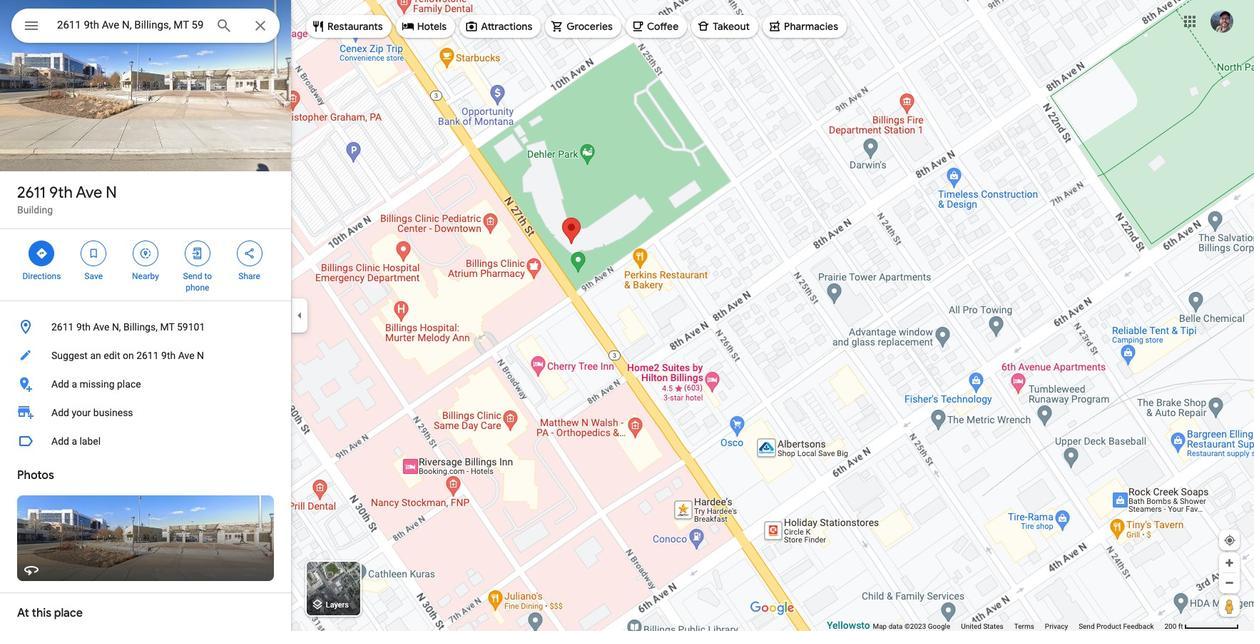 Task type: describe. For each thing, give the bounding box(es) containing it.
show street view coverage image
[[1220, 595, 1241, 617]]

pharmacies button
[[763, 9, 847, 44]]

send for send to phone
[[183, 271, 202, 281]]

suggest an edit on 2611 9th ave n
[[51, 350, 204, 361]]

200 ft
[[1165, 622, 1184, 630]]

1 vertical spatial place
[[54, 606, 83, 620]]

2611 9th ave n main content
[[0, 0, 291, 631]]

united states button
[[962, 622, 1004, 631]]

nearby
[[132, 271, 159, 281]]

9th for n,
[[76, 321, 91, 333]]

ave inside button
[[178, 350, 195, 361]]

suggest an edit on 2611 9th ave n button
[[0, 341, 291, 370]]

feedback
[[1124, 622, 1155, 630]]

layers
[[326, 601, 349, 610]]

save
[[84, 271, 103, 281]]

hotels
[[417, 20, 447, 33]]


[[87, 246, 100, 261]]

ft
[[1179, 622, 1184, 630]]

photos
[[17, 468, 54, 483]]

 button
[[11, 9, 51, 46]]

9th for n
[[49, 183, 73, 203]]

hotels button
[[396, 9, 456, 44]]

phone
[[186, 283, 209, 293]]


[[191, 246, 204, 261]]

send product feedback
[[1079, 622, 1155, 630]]

attractions button
[[460, 9, 541, 44]]

product
[[1097, 622, 1122, 630]]

ave for n,
[[93, 321, 110, 333]]

restaurants
[[328, 20, 383, 33]]

2611 inside button
[[136, 350, 159, 361]]

united
[[962, 622, 982, 630]]

states
[[984, 622, 1004, 630]]

2611 9th Ave N, Billings, MT 59101 field
[[11, 9, 280, 43]]

at
[[17, 606, 29, 620]]

coffee
[[647, 20, 679, 33]]

label
[[80, 435, 101, 447]]

takeout
[[713, 20, 750, 33]]

9th inside button
[[161, 350, 176, 361]]

2611 9th ave n, billings, mt 59101
[[51, 321, 205, 333]]

add for add your business
[[51, 407, 69, 418]]

show your location image
[[1224, 534, 1237, 547]]

actions for 2611 9th ave n region
[[0, 229, 291, 301]]

terms
[[1015, 622, 1035, 630]]

google account: cj baylor  
(christian.baylor@adept.ai) image
[[1211, 10, 1234, 33]]

groceries button
[[546, 9, 622, 44]]

zoom in image
[[1225, 557, 1236, 568]]

©2023
[[905, 622, 927, 630]]

a for label
[[72, 435, 77, 447]]

missing
[[80, 378, 115, 390]]



Task type: vqa. For each thing, say whether or not it's contained in the screenshot.


Task type: locate. For each thing, give the bounding box(es) containing it.
2611 inside the 2611 9th ave n building
[[17, 183, 46, 203]]

2611
[[17, 183, 46, 203], [51, 321, 74, 333], [136, 350, 159, 361]]

place inside "button"
[[117, 378, 141, 390]]

send product feedback button
[[1079, 622, 1155, 631]]

send inside button
[[1079, 622, 1095, 630]]

privacy button
[[1046, 622, 1069, 631]]

n,
[[112, 321, 121, 333]]

footer inside google maps element
[[873, 622, 1165, 631]]

suggest
[[51, 350, 88, 361]]

ave inside button
[[93, 321, 110, 333]]

a
[[72, 378, 77, 390], [72, 435, 77, 447]]

2 vertical spatial 2611
[[136, 350, 159, 361]]

0 vertical spatial place
[[117, 378, 141, 390]]

3 add from the top
[[51, 435, 69, 447]]

a left 'missing'
[[72, 378, 77, 390]]

2611 for n,
[[51, 321, 74, 333]]

1 horizontal spatial 2611
[[51, 321, 74, 333]]

groceries
[[567, 20, 613, 33]]

2 vertical spatial ave
[[178, 350, 195, 361]]

privacy
[[1046, 622, 1069, 630]]

1 vertical spatial 2611
[[51, 321, 74, 333]]

0 vertical spatial ave
[[76, 183, 102, 203]]

1 vertical spatial a
[[72, 435, 77, 447]]

2611 9th ave n, billings, mt 59101 button
[[0, 313, 291, 341]]

send inside send to phone
[[183, 271, 202, 281]]

send for send product feedback
[[1079, 622, 1095, 630]]

0 vertical spatial 9th
[[49, 183, 73, 203]]

send to phone
[[183, 271, 212, 293]]

none field inside 2611 9th ave n, billings, mt 59101 field
[[57, 16, 204, 34]]

restaurants button
[[306, 9, 392, 44]]

add left your
[[51, 407, 69, 418]]

0 vertical spatial n
[[106, 183, 117, 203]]

google maps element
[[0, 0, 1255, 631]]

2611 right "on" in the left of the page
[[136, 350, 159, 361]]

add inside add a label button
[[51, 435, 69, 447]]

0 vertical spatial send
[[183, 271, 202, 281]]

terms button
[[1015, 622, 1035, 631]]

2 horizontal spatial 9th
[[161, 350, 176, 361]]

add for add a label
[[51, 435, 69, 447]]

your
[[72, 407, 91, 418]]

to
[[204, 271, 212, 281]]

at this place
[[17, 606, 83, 620]]

2611 up building
[[17, 183, 46, 203]]

ave
[[76, 183, 102, 203], [93, 321, 110, 333], [178, 350, 195, 361]]

share
[[239, 271, 260, 281]]

9th inside button
[[76, 321, 91, 333]]

business
[[93, 407, 133, 418]]

add
[[51, 378, 69, 390], [51, 407, 69, 418], [51, 435, 69, 447]]

ave for n
[[76, 183, 102, 203]]

place down "on" in the left of the page
[[117, 378, 141, 390]]

0 horizontal spatial place
[[54, 606, 83, 620]]

building
[[17, 204, 53, 216]]

n inside button
[[197, 350, 204, 361]]

1 vertical spatial n
[[197, 350, 204, 361]]

2611 for n
[[17, 183, 46, 203]]

2 a from the top
[[72, 435, 77, 447]]

0 horizontal spatial 9th
[[49, 183, 73, 203]]

1 horizontal spatial n
[[197, 350, 204, 361]]

59101
[[177, 321, 205, 333]]

2611 up 'suggest'
[[51, 321, 74, 333]]

1 a from the top
[[72, 378, 77, 390]]

add a label button
[[0, 427, 291, 455]]

1 vertical spatial send
[[1079, 622, 1095, 630]]

billings,
[[124, 321, 158, 333]]

 search field
[[11, 9, 280, 46]]

ave left n,
[[93, 321, 110, 333]]

n inside the 2611 9th ave n building
[[106, 183, 117, 203]]

send left product
[[1079, 622, 1095, 630]]

2611 9th ave n building
[[17, 183, 117, 216]]


[[139, 246, 152, 261]]

add a label
[[51, 435, 101, 447]]

add inside add your business link
[[51, 407, 69, 418]]

2 vertical spatial 9th
[[161, 350, 176, 361]]

9th
[[49, 183, 73, 203], [76, 321, 91, 333], [161, 350, 176, 361]]

add inside add a missing place "button"
[[51, 378, 69, 390]]

add left label in the bottom left of the page
[[51, 435, 69, 447]]

attractions
[[481, 20, 533, 33]]

a for missing
[[72, 378, 77, 390]]

zoom out image
[[1225, 577, 1236, 588]]

0 vertical spatial a
[[72, 378, 77, 390]]

directions
[[22, 271, 61, 281]]

9th up building
[[49, 183, 73, 203]]

this
[[32, 606, 51, 620]]

200
[[1165, 622, 1177, 630]]

9th inside the 2611 9th ave n building
[[49, 183, 73, 203]]

add your business link
[[0, 398, 291, 427]]

9th up 'an'
[[76, 321, 91, 333]]

0 horizontal spatial n
[[106, 183, 117, 203]]

n
[[106, 183, 117, 203], [197, 350, 204, 361]]

footer containing map data ©2023 google
[[873, 622, 1165, 631]]

1 add from the top
[[51, 378, 69, 390]]

collapse side panel image
[[292, 308, 308, 323]]

united states
[[962, 622, 1004, 630]]

1 vertical spatial add
[[51, 407, 69, 418]]

9th down the mt
[[161, 350, 176, 361]]

a left label in the bottom left of the page
[[72, 435, 77, 447]]

place
[[117, 378, 141, 390], [54, 606, 83, 620]]

map data ©2023 google
[[873, 622, 951, 630]]

None field
[[57, 16, 204, 34]]

add for add a missing place
[[51, 378, 69, 390]]


[[23, 16, 40, 36]]

data
[[889, 622, 903, 630]]

send up phone
[[183, 271, 202, 281]]

footer
[[873, 622, 1165, 631]]

ave down 59101
[[178, 350, 195, 361]]

1 vertical spatial 9th
[[76, 321, 91, 333]]

2 horizontal spatial 2611
[[136, 350, 159, 361]]

on
[[123, 350, 134, 361]]

2611 inside button
[[51, 321, 74, 333]]


[[35, 246, 48, 261]]

add a missing place
[[51, 378, 141, 390]]


[[243, 246, 256, 261]]

a inside "button"
[[72, 378, 77, 390]]

0 vertical spatial 2611
[[17, 183, 46, 203]]

1 horizontal spatial place
[[117, 378, 141, 390]]

google
[[928, 622, 951, 630]]

ave up the 
[[76, 183, 102, 203]]

mt
[[160, 321, 175, 333]]

add down 'suggest'
[[51, 378, 69, 390]]

2 add from the top
[[51, 407, 69, 418]]

200 ft button
[[1165, 622, 1240, 630]]

pharmacies
[[785, 20, 839, 33]]

takeout button
[[692, 9, 759, 44]]

1 horizontal spatial send
[[1079, 622, 1095, 630]]

place right this
[[54, 606, 83, 620]]

add your business
[[51, 407, 133, 418]]

map
[[873, 622, 887, 630]]

send
[[183, 271, 202, 281], [1079, 622, 1095, 630]]

2 vertical spatial add
[[51, 435, 69, 447]]

0 horizontal spatial send
[[183, 271, 202, 281]]

1 horizontal spatial 9th
[[76, 321, 91, 333]]

edit
[[104, 350, 120, 361]]

add a missing place button
[[0, 370, 291, 398]]

0 horizontal spatial 2611
[[17, 183, 46, 203]]

an
[[90, 350, 101, 361]]

1 vertical spatial ave
[[93, 321, 110, 333]]

0 vertical spatial add
[[51, 378, 69, 390]]

ave inside the 2611 9th ave n building
[[76, 183, 102, 203]]

a inside button
[[72, 435, 77, 447]]

coffee button
[[626, 9, 688, 44]]



